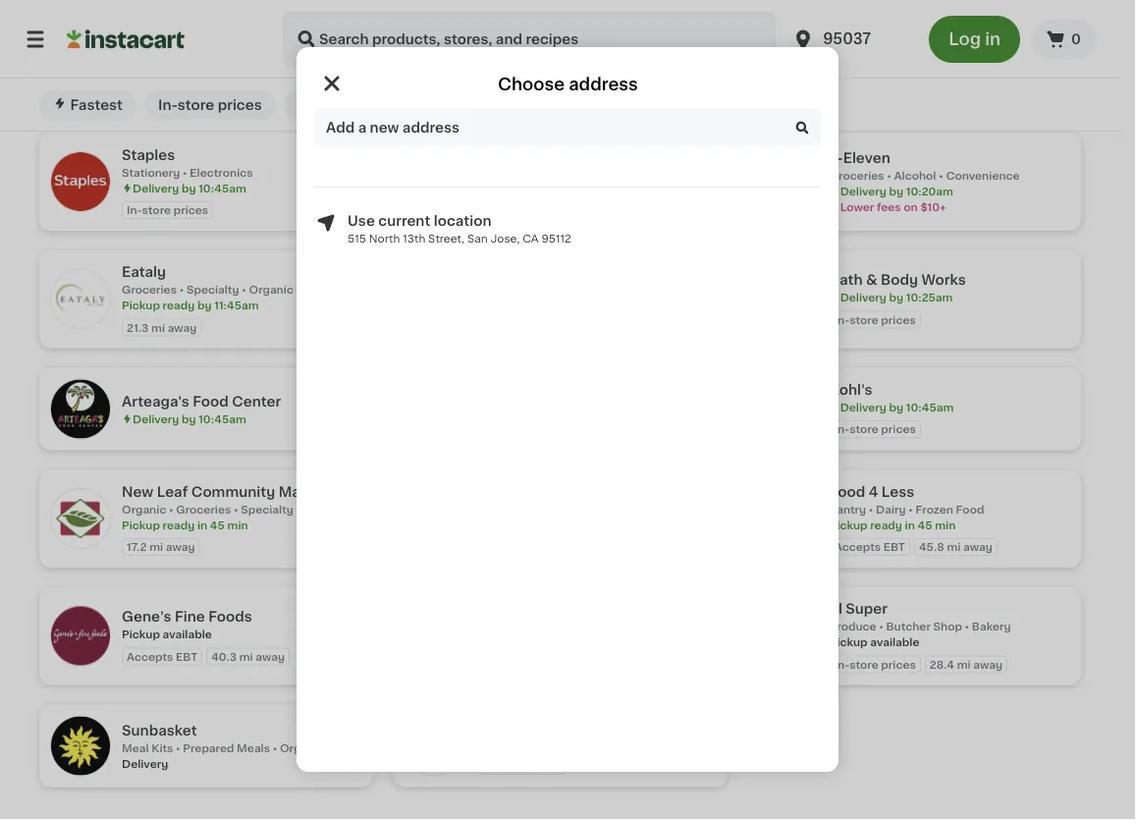 Task type: vqa. For each thing, say whether or not it's contained in the screenshot.
In-
yes



Task type: locate. For each thing, give the bounding box(es) containing it.
  text field
[[314, 108, 821, 147]]

in-
[[835, 88, 850, 99], [158, 98, 178, 112], [127, 205, 142, 216], [835, 315, 850, 325], [835, 424, 850, 435], [835, 659, 850, 670], [481, 761, 496, 772]]

best
[[122, 42, 154, 56]]

delivery by 10:45am down staples stationery • electronics
[[133, 183, 246, 194]]

0 horizontal spatial &
[[231, 62, 240, 72]]

pickup down pantry
[[830, 520, 868, 531]]

2 horizontal spatial ebt
[[884, 542, 906, 553]]

1 horizontal spatial min
[[935, 520, 956, 531]]

min down frozen
[[935, 520, 956, 531]]

store inside button
[[178, 98, 214, 112]]

new left leaf
[[122, 485, 153, 499]]

electronics down best
[[122, 62, 185, 72]]

45 for community
[[210, 520, 225, 531]]

1 vertical spatial electronics
[[190, 167, 253, 178]]

organic inside sunbasket meal kits • prepared meals • organic delivery
[[280, 743, 325, 754]]

&
[[231, 62, 240, 72], [866, 273, 878, 287]]

0 horizontal spatial 45
[[210, 520, 225, 531]]

groceries inside eataly groceries • specialty • organic pickup ready by 11:45am
[[122, 285, 177, 296]]

choose address dialog
[[297, 47, 839, 772]]

1 vertical spatial 10:25am
[[906, 293, 953, 303]]

accepts down pantry
[[835, 542, 881, 553]]

delivery by 10:45am down kohl's
[[841, 402, 954, 413]]

search address image
[[794, 119, 811, 137]]

ebt left pickup button on the top left of the page
[[297, 98, 325, 112]]

1 vertical spatial accepts ebt
[[127, 652, 198, 662]]

0 horizontal spatial min
[[227, 520, 248, 531]]

groceries • organic • alcohol
[[476, 179, 637, 190]]

ebt down gene's fine foods pickup available at the bottom of the page
[[176, 652, 198, 662]]

in right log
[[985, 31, 1001, 48]]

0 vertical spatial delivery by 10:25am
[[841, 66, 953, 76]]

away right 17.2
[[166, 542, 195, 553]]

delivery inside sunbasket meal kits • prepared meals • organic delivery
[[122, 759, 168, 769]]

food right frozen
[[956, 504, 985, 515]]

sporting down dick's
[[830, 50, 878, 61]]

45 down frozen
[[918, 520, 933, 531]]

accepts down gene's
[[127, 652, 173, 662]]

1 vertical spatial specialty
[[241, 504, 294, 515]]

goods
[[948, 31, 996, 45], [881, 50, 918, 61]]

goods left 0 button
[[948, 31, 996, 45]]

mi right 40.3
[[239, 652, 253, 662]]

meals
[[237, 743, 270, 754]]

0 vertical spatial accepts
[[835, 542, 881, 553]]

jose,
[[491, 233, 520, 244]]

0 horizontal spatial electronics
[[122, 62, 185, 72]]

pickup inside pickup button
[[360, 98, 409, 112]]

45 inside new leaf community markets organic • groceries • specialty pickup ready in 45 min
[[210, 520, 225, 531]]

new for new
[[444, 98, 476, 112]]

log in
[[949, 31, 1001, 48]]

1 vertical spatial accepts
[[127, 652, 173, 662]]

0 horizontal spatial sporting
[[830, 50, 878, 61]]

groceries down community
[[176, 504, 231, 515]]

1 horizontal spatial ebt
[[297, 98, 325, 112]]

accepts ebt for 45.8 mi away
[[835, 542, 906, 553]]

main content
[[0, 0, 1121, 819]]

10:45am up less
[[906, 402, 954, 413]]

delivery down arteaga's
[[133, 414, 179, 425]]

by
[[890, 66, 904, 76], [182, 77, 196, 88], [536, 77, 550, 88], [182, 183, 196, 194], [890, 187, 904, 198], [890, 293, 904, 303], [197, 300, 212, 311], [890, 402, 904, 413], [182, 414, 196, 425]]

1 horizontal spatial available
[[871, 637, 920, 648]]

electronics inside best buy electronics • home & office delivery by 11:45am
[[122, 62, 185, 72]]

45 inside food 4 less pantry • dairy • frozen food pickup ready in 45 min
[[918, 520, 933, 531]]

delivery down meal
[[122, 759, 168, 769]]

groceries up 'jose,'
[[476, 179, 531, 190]]

groceries inside new leaf community markets organic • groceries • specialty pickup ready in 45 min
[[176, 504, 231, 515]]

mi right 45.8 on the right bottom
[[947, 542, 961, 553]]

away down bakery
[[974, 659, 1003, 670]]

1 delivery by 10:25am from the top
[[841, 66, 953, 76]]

21.3
[[127, 323, 149, 333]]

1 vertical spatial &
[[866, 273, 878, 287]]

works
[[922, 273, 966, 287]]

store
[[850, 88, 879, 99], [178, 98, 214, 112], [142, 205, 171, 216], [850, 315, 879, 325], [850, 424, 879, 435], [850, 659, 879, 670], [496, 761, 525, 772]]

0 vertical spatial new
[[444, 98, 476, 112]]

1 horizontal spatial alcohol
[[894, 171, 937, 182]]

11:45am for groceries
[[214, 300, 259, 311]]

10:25am
[[906, 66, 953, 76], [906, 293, 953, 303]]

kits
[[152, 743, 173, 754]]

mi right 21.3
[[151, 323, 165, 333]]

ready for new
[[163, 520, 195, 531]]

0 horizontal spatial in
[[197, 520, 207, 531]]

in- inside button
[[158, 98, 178, 112]]

pickup inside el super produce • butcher shop • bakery pickup available
[[830, 637, 868, 648]]

0 vertical spatial 11:45am
[[199, 77, 243, 88]]

away
[[168, 323, 197, 333], [166, 542, 195, 553], [964, 542, 993, 553], [256, 652, 285, 662], [974, 659, 1003, 670]]

45 down community
[[210, 520, 225, 531]]

1 10:25am from the top
[[906, 66, 953, 76]]

ebt left 45.8 on the right bottom
[[884, 542, 906, 553]]

1 horizontal spatial 45
[[918, 520, 933, 531]]

buy
[[158, 42, 186, 56]]

ready inside eataly groceries • specialty • organic pickup ready by 11:45am
[[163, 300, 195, 311]]

in for markets
[[197, 520, 207, 531]]

min for community
[[227, 520, 248, 531]]

0 vertical spatial sporting
[[884, 31, 945, 45]]

0 horizontal spatial alcohol
[[595, 179, 637, 190]]

0 horizontal spatial goods
[[881, 50, 918, 61]]

fastest button
[[39, 90, 137, 120]]

by up less
[[890, 402, 904, 413]]

new
[[444, 98, 476, 112], [122, 485, 153, 499]]

accepts ebt down gene's fine foods pickup available at the bottom of the page
[[127, 652, 198, 662]]

away right 40.3
[[256, 652, 285, 662]]

by inside best buy electronics • home & office delivery by 11:45am
[[182, 77, 196, 88]]

by up lower fees on $10+
[[890, 187, 904, 198]]

specialty up 21.3 mi away
[[187, 285, 239, 296]]

ready inside food 4 less pantry • dairy • frozen food pickup ready in 45 min
[[871, 520, 903, 531]]

2 vertical spatial ebt
[[176, 652, 198, 662]]

delivery inside best buy electronics • home & office delivery by 11:45am
[[133, 77, 179, 88]]

2 horizontal spatial in
[[985, 31, 1001, 48]]

1 vertical spatial 11:45am
[[214, 300, 259, 311]]

11:45am inside eataly groceries • specialty • organic pickup ready by 11:45am
[[214, 300, 259, 311]]

0 vertical spatial 10:25am
[[906, 66, 953, 76]]

ready inside new leaf community markets organic • groceries • specialty pickup ready in 45 min
[[163, 520, 195, 531]]

1 horizontal spatial accepts
[[835, 542, 881, 553]]

1 horizontal spatial accepts ebt
[[835, 542, 906, 553]]

2 horizontal spatial food
[[956, 504, 985, 515]]

new inside new leaf community markets organic • groceries • specialty pickup ready in 45 min
[[122, 485, 153, 499]]

delivery up the lower
[[841, 187, 887, 198]]

available
[[163, 630, 212, 640], [871, 637, 920, 648]]

11:15am
[[553, 77, 594, 88]]

food
[[193, 395, 229, 408], [830, 485, 866, 499], [956, 504, 985, 515]]

new for new leaf community markets organic • groceries • specialty pickup ready in 45 min
[[122, 485, 153, 499]]

accepts for 45.8 mi away
[[835, 542, 881, 553]]

1 horizontal spatial sporting
[[884, 31, 945, 45]]

mi
[[151, 323, 165, 333], [149, 542, 163, 553], [947, 542, 961, 553], [239, 652, 253, 662], [957, 659, 971, 670]]

1 vertical spatial ebt
[[884, 542, 906, 553]]

new down hmart
[[444, 98, 476, 112]]

delivery by 10:25am
[[841, 66, 953, 76], [841, 293, 953, 303]]

1 vertical spatial food
[[830, 485, 866, 499]]

alcohol
[[894, 171, 937, 182], [595, 179, 637, 190]]

17.2 mi away
[[127, 542, 195, 553]]

1 horizontal spatial in
[[905, 520, 915, 531]]

0 button
[[1032, 20, 1097, 59]]

1 vertical spatial new
[[122, 485, 153, 499]]

ready down dairy
[[871, 520, 903, 531]]

accepts ebt for 40.3 mi away
[[127, 652, 198, 662]]

45 for less
[[918, 520, 933, 531]]

in for pantry
[[905, 520, 915, 531]]

available inside el super produce • butcher shop • bakery pickup available
[[871, 637, 920, 648]]

ebt inside button
[[297, 98, 325, 112]]

available down butcher
[[871, 637, 920, 648]]

1 horizontal spatial specialty
[[241, 504, 294, 515]]

away right 21.3
[[168, 323, 197, 333]]

food left center
[[193, 395, 229, 408]]

bath & body works
[[830, 273, 966, 287]]

organic
[[540, 179, 585, 190], [249, 285, 294, 296], [122, 504, 166, 515], [280, 743, 325, 754]]

specialty
[[187, 285, 239, 296], [241, 504, 294, 515]]

best buy electronics • home & office delivery by 11:45am
[[122, 42, 278, 88]]

0 horizontal spatial ebt
[[176, 652, 198, 662]]

groceries inside 7-eleven groceries • alcohol • convenience
[[830, 171, 885, 182]]

2 min from the left
[[935, 520, 956, 531]]

in inside food 4 less pantry • dairy • frozen food pickup ready in 45 min
[[905, 520, 915, 531]]

11:45am inside best buy electronics • home & office delivery by 11:45am
[[199, 77, 243, 88]]

1 horizontal spatial &
[[866, 273, 878, 287]]

electronics
[[122, 62, 185, 72], [190, 167, 253, 178]]

delivery down buy
[[133, 77, 179, 88]]

0 vertical spatial delivery by 10:45am
[[133, 183, 246, 194]]

street,
[[428, 233, 465, 244]]

new button
[[431, 90, 490, 120]]

sporting
[[884, 31, 945, 45], [830, 50, 878, 61]]

pickup down gene's
[[122, 630, 160, 640]]

delivery down "stationery"
[[133, 183, 179, 194]]

2 vertical spatial 10:45am
[[199, 414, 246, 425]]

28.4
[[930, 659, 955, 670]]

by inside eataly groceries • specialty • organic pickup ready by 11:45am
[[197, 300, 212, 311]]

specialty down community
[[241, 504, 294, 515]]

by up arteaga's food center
[[197, 300, 212, 311]]

pickup
[[360, 98, 409, 112], [122, 300, 160, 311], [122, 520, 160, 531], [830, 520, 868, 531], [122, 630, 160, 640], [830, 637, 868, 648]]

accepts
[[835, 542, 881, 553], [127, 652, 173, 662]]

bakery
[[972, 622, 1011, 632]]

specialty inside new leaf community markets organic • groceries • specialty pickup ready in 45 min
[[241, 504, 294, 515]]

less
[[882, 485, 915, 499]]

2 45 from the left
[[918, 520, 933, 531]]

delivery down kohl's
[[841, 402, 887, 413]]

10:25am down works at the right top of page
[[906, 293, 953, 303]]

1 vertical spatial delivery by 10:25am
[[841, 293, 953, 303]]

accepts for 40.3 mi away
[[127, 652, 173, 662]]

delivery down hmart
[[487, 77, 533, 88]]

away right 45.8 on the right bottom
[[964, 542, 993, 553]]

home
[[195, 62, 228, 72]]

in inside new leaf community markets organic • groceries • specialty pickup ready in 45 min
[[197, 520, 207, 531]]

  text field inside choose address dialog
[[314, 108, 821, 147]]

available down "fine"
[[163, 630, 212, 640]]

95112
[[542, 233, 571, 244]]

0 horizontal spatial specialty
[[187, 285, 239, 296]]

0 horizontal spatial accepts ebt
[[127, 652, 198, 662]]

11:45am down home
[[199, 77, 243, 88]]

pickup up 17.2
[[122, 520, 160, 531]]

location
[[434, 214, 492, 228]]

new inside button
[[444, 98, 476, 112]]

1 horizontal spatial electronics
[[190, 167, 253, 178]]

11:45am up center
[[214, 300, 259, 311]]

mi for 40.3
[[239, 652, 253, 662]]

in
[[985, 31, 1001, 48], [197, 520, 207, 531], [905, 520, 915, 531]]

ready
[[163, 300, 195, 311], [163, 520, 195, 531], [871, 520, 903, 531]]

mi right 28.4
[[957, 659, 971, 670]]

sporting left log
[[884, 31, 945, 45]]

goods left log in button
[[881, 50, 918, 61]]

in down dairy
[[905, 520, 915, 531]]

min
[[227, 520, 248, 531], [935, 520, 956, 531]]

arteaga's
[[122, 395, 189, 408]]

11:45am
[[199, 77, 243, 88], [214, 300, 259, 311]]

1 vertical spatial goods
[[881, 50, 918, 61]]

2 vertical spatial delivery by 10:45am
[[133, 414, 246, 425]]

organic inside eataly groceries • specialty • organic pickup ready by 11:45am
[[249, 285, 294, 296]]

accepts ebt
[[835, 542, 906, 553], [127, 652, 198, 662]]

gene's
[[122, 610, 171, 624]]

groceries
[[830, 171, 885, 182], [476, 179, 531, 190], [122, 285, 177, 296], [176, 504, 231, 515]]

delivery by 10:25am down bath & body works
[[841, 293, 953, 303]]

0 vertical spatial electronics
[[122, 62, 185, 72]]

by down dick's sporting goods sporting goods
[[890, 66, 904, 76]]

delivery by 10:45am down arteaga's food center
[[133, 414, 246, 425]]

min inside food 4 less pantry • dairy • frozen food pickup ready in 45 min
[[935, 520, 956, 531]]

alcohol inside 7-eleven groceries • alcohol • convenience
[[894, 171, 937, 182]]

0 horizontal spatial available
[[163, 630, 212, 640]]

2 vertical spatial food
[[956, 504, 985, 515]]

mi for 17.2
[[149, 542, 163, 553]]

delivery by 10:20am
[[841, 187, 954, 198]]

10:20am
[[906, 187, 954, 198]]

by down home
[[182, 77, 196, 88]]

0 vertical spatial specialty
[[187, 285, 239, 296]]

ready up 17.2 mi away
[[163, 520, 195, 531]]

10:45am
[[199, 183, 246, 194], [906, 402, 954, 413], [199, 414, 246, 425]]

0 horizontal spatial new
[[122, 485, 153, 499]]

available inside gene's fine foods pickup available
[[163, 630, 212, 640]]

electronics down in-store prices button
[[190, 167, 253, 178]]

delivery by 10:25am down dick's sporting goods sporting goods
[[841, 66, 953, 76]]

& inside best buy electronics • home & office delivery by 11:45am
[[231, 62, 240, 72]]

prices inside in-store prices link
[[528, 761, 562, 772]]

pickup right ebt button
[[360, 98, 409, 112]]

10:45am down arteaga's food center
[[199, 414, 246, 425]]

0 horizontal spatial food
[[193, 395, 229, 408]]

ready up 21.3 mi away
[[163, 300, 195, 311]]

prepared
[[183, 743, 234, 754]]

food up pantry
[[830, 485, 866, 499]]

1 vertical spatial 10:45am
[[906, 402, 954, 413]]

in down community
[[197, 520, 207, 531]]

40.3
[[211, 652, 237, 662]]

10:45am for kohl's
[[906, 402, 954, 413]]

groceries down eleven in the right top of the page
[[830, 171, 885, 182]]

1 vertical spatial delivery by 10:45am
[[841, 402, 954, 413]]

accepts ebt down dairy
[[835, 542, 906, 553]]

prices inside in-store prices button
[[218, 98, 262, 112]]

min inside new leaf community markets organic • groceries • specialty pickup ready in 45 min
[[227, 520, 248, 531]]

groceries down eataly
[[122, 285, 177, 296]]

& right bath
[[866, 273, 878, 287]]

0 vertical spatial &
[[231, 62, 240, 72]]

pickup up 21.3
[[122, 300, 160, 311]]

•
[[187, 62, 192, 72], [183, 167, 187, 178], [887, 171, 892, 182], [939, 171, 944, 182], [533, 179, 538, 190], [588, 179, 592, 190], [179, 285, 184, 296], [242, 285, 246, 296], [169, 504, 174, 515], [234, 504, 238, 515], [869, 504, 874, 515], [909, 504, 913, 515], [879, 622, 884, 632], [965, 622, 970, 632], [176, 743, 180, 754], [273, 743, 277, 754]]

21.3 mi away
[[127, 323, 197, 333]]

1 horizontal spatial new
[[444, 98, 476, 112]]

mi for 45.8
[[947, 542, 961, 553]]

10:45am down staples stationery • electronics
[[199, 183, 246, 194]]

10:45am for arteaga's food center
[[199, 414, 246, 425]]

0 horizontal spatial accepts
[[127, 652, 173, 662]]

foods
[[208, 610, 252, 624]]

delivery by 10:45am for kohl's
[[841, 402, 954, 413]]

mi right 17.2
[[149, 542, 163, 553]]

1 horizontal spatial goods
[[948, 31, 996, 45]]

pickup inside new leaf community markets organic • groceries • specialty pickup ready in 45 min
[[122, 520, 160, 531]]

0 vertical spatial ebt
[[297, 98, 325, 112]]

min down community
[[227, 520, 248, 531]]

& right home
[[231, 62, 240, 72]]

0 vertical spatial accepts ebt
[[835, 542, 906, 553]]

1 min from the left
[[227, 520, 248, 531]]

pickup down produce at right bottom
[[830, 637, 868, 648]]

10:25am down dick's sporting goods sporting goods
[[906, 66, 953, 76]]

1 45 from the left
[[210, 520, 225, 531]]



Task type: describe. For each thing, give the bounding box(es) containing it.
in inside button
[[985, 31, 1001, 48]]

current
[[378, 214, 431, 228]]

log
[[949, 31, 981, 48]]

2 10:25am from the top
[[906, 293, 953, 303]]

eataly groceries • specialty • organic pickup ready by 11:45am
[[122, 266, 294, 311]]

frozen
[[916, 504, 954, 515]]

meal
[[122, 743, 149, 754]]

produce
[[830, 622, 877, 632]]

delivery down bath
[[841, 293, 887, 303]]

gene's fine foods pickup available
[[122, 610, 252, 640]]

13th
[[403, 233, 426, 244]]

ca
[[523, 233, 539, 244]]

kohl's
[[830, 383, 873, 397]]

7-
[[830, 152, 843, 166]]

organic inside groceries • organic • alcohol link
[[540, 179, 585, 190]]

on
[[904, 202, 918, 213]]

pickup inside food 4 less pantry • dairy • frozen food pickup ready in 45 min
[[830, 520, 868, 531]]

organic inside new leaf community markets organic • groceries • specialty pickup ready in 45 min
[[122, 504, 166, 515]]

away for 21.3 mi away
[[168, 323, 197, 333]]

choose
[[498, 76, 565, 93]]

electronics inside staples stationery • electronics
[[190, 167, 253, 178]]

in-store prices button
[[144, 90, 276, 120]]

pantry
[[830, 504, 867, 515]]

in-store prices link
[[393, 705, 728, 788]]

markets
[[279, 485, 336, 499]]

office
[[242, 62, 278, 72]]

• inside staples stationery • electronics
[[183, 167, 187, 178]]

515
[[348, 233, 366, 244]]

arteaga's food center
[[122, 395, 281, 408]]

log in button
[[929, 16, 1021, 63]]

away for 40.3 mi away
[[256, 652, 285, 662]]

pickup button
[[347, 90, 423, 120]]

1 horizontal spatial food
[[830, 485, 866, 499]]

0 vertical spatial 10:45am
[[199, 183, 246, 194]]

super
[[846, 602, 888, 616]]

delivery by 10:45am for arteaga's food center
[[133, 414, 246, 425]]

by down staples stationery • electronics
[[182, 183, 196, 194]]

use
[[348, 214, 375, 228]]

convenience
[[946, 171, 1020, 182]]

bath
[[830, 273, 863, 287]]

0 vertical spatial food
[[193, 395, 229, 408]]

lower fees on $10+
[[841, 202, 947, 213]]

address
[[569, 76, 638, 93]]

7-eleven groceries • alcohol • convenience
[[830, 152, 1020, 182]]

san
[[467, 233, 488, 244]]

leaf
[[157, 485, 188, 499]]

new leaf community markets organic • groceries • specialty pickup ready in 45 min
[[122, 485, 336, 531]]

ebt button
[[284, 90, 339, 120]]

45.8
[[919, 542, 945, 553]]

fine
[[175, 610, 205, 624]]

pickup inside gene's fine foods pickup available
[[122, 630, 160, 640]]

specialty inside eataly groceries • specialty • organic pickup ready by 11:45am
[[187, 285, 239, 296]]

pickup inside eataly groceries • specialty • organic pickup ready by 11:45am
[[122, 300, 160, 311]]

butcher
[[887, 622, 931, 632]]

groceries inside groceries • organic • alcohol link
[[476, 179, 531, 190]]

away for 45.8 mi away
[[964, 542, 993, 553]]

staples
[[122, 148, 175, 162]]

$10+
[[921, 202, 947, 213]]

by left the 11:15am
[[536, 77, 550, 88]]

sunbasket meal kits • prepared meals • organic delivery
[[122, 724, 325, 769]]

food 4 less pantry • dairy • frozen food pickup ready in 45 min
[[830, 485, 985, 531]]

dick's sporting goods sporting goods
[[830, 31, 996, 61]]

instacart logo image
[[67, 28, 185, 51]]

40.3 mi away
[[211, 652, 285, 662]]

by down arteaga's food center
[[182, 414, 196, 425]]

stationery
[[122, 167, 180, 178]]

dick's
[[830, 31, 880, 45]]

fastest
[[70, 98, 123, 112]]

shop
[[934, 622, 963, 632]]

mi for 21.3
[[151, 323, 165, 333]]

eataly
[[122, 266, 166, 279]]

north
[[369, 233, 400, 244]]

45.8 mi away
[[919, 542, 993, 553]]

body
[[881, 273, 919, 287]]

delivery by 11:15am
[[487, 77, 594, 88]]

eleven
[[843, 152, 891, 166]]

staples stationery • electronics
[[122, 148, 253, 178]]

hmart
[[476, 42, 521, 56]]

min for less
[[935, 520, 956, 531]]

center
[[232, 395, 281, 408]]

community
[[191, 485, 275, 499]]

in-store prices inside button
[[158, 98, 262, 112]]

away for 28.4 mi away
[[974, 659, 1003, 670]]

mi for 28.4
[[957, 659, 971, 670]]

by down bath & body works
[[890, 293, 904, 303]]

el super produce • butcher shop • bakery pickup available
[[830, 602, 1011, 648]]

ready for food
[[871, 520, 903, 531]]

away for 17.2 mi away
[[166, 542, 195, 553]]

use current location 515 north 13th street, san jose, ca 95112
[[348, 214, 571, 244]]

ebt for 45.8 mi away
[[884, 542, 906, 553]]

17.2
[[127, 542, 147, 553]]

0 vertical spatial goods
[[948, 31, 996, 45]]

delivery down dick's
[[841, 66, 887, 76]]

sunbasket
[[122, 724, 197, 738]]

groceries • organic • alcohol link
[[393, 133, 728, 231]]

choose address
[[498, 76, 638, 93]]

main content containing dick's sporting goods
[[0, 0, 1121, 819]]

ebt for 40.3 mi away
[[176, 652, 198, 662]]

4
[[869, 485, 879, 499]]

2 delivery by 10:25am from the top
[[841, 293, 953, 303]]

1 vertical spatial sporting
[[830, 50, 878, 61]]

dairy
[[876, 504, 906, 515]]

alcohol for eleven
[[894, 171, 937, 182]]

el
[[830, 602, 843, 616]]

11:45am for buy
[[199, 77, 243, 88]]

fees
[[877, 202, 901, 213]]

alcohol for •
[[595, 179, 637, 190]]

0
[[1072, 32, 1082, 46]]

• inside best buy electronics • home & office delivery by 11:45am
[[187, 62, 192, 72]]

28.4 mi away
[[930, 659, 1003, 670]]

lower
[[841, 202, 875, 213]]



